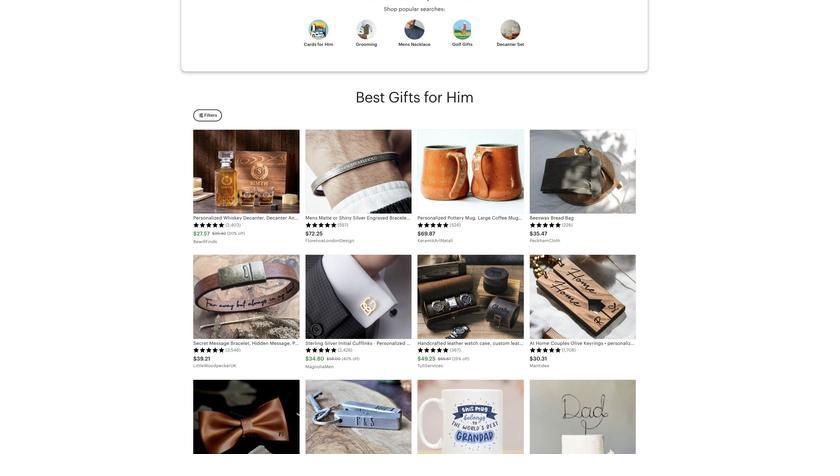 Task type: describe. For each thing, give the bounding box(es) containing it.
$ 34.80 $ 58.00 (40% off) magnoliamen
[[305, 356, 360, 370]]

$ for 30.31
[[530, 356, 533, 362]]

searches:
[[420, 6, 445, 12]]

coffee
[[492, 216, 507, 221]]

grooming link
[[347, 20, 387, 53]]

$ for 34.80
[[305, 356, 309, 362]]

$ for 72.25
[[305, 231, 309, 237]]

5 out of 5 stars image for 72.25
[[305, 223, 337, 228]]

35.47
[[533, 231, 547, 237]]

5 out of 5 stars image for 27.57
[[193, 223, 225, 228]]

(25%
[[452, 357, 461, 362]]

best gifts for him
[[356, 89, 474, 106]]

decanter set
[[497, 42, 524, 47]]

bewillfinds
[[193, 240, 217, 245]]

69.87
[[421, 231, 435, 237]]

mens matte or shiny silver engraved bracelet, gunmetal grey, roman numeral jewellery for him, adjustable cuff, anniversary gift, fathers day image
[[305, 130, 412, 214]]

at home couples olive keyrings • personalized engraving • housewarming • gift new apartment • shared apartment image
[[530, 255, 636, 339]]

gifts for golf
[[462, 42, 473, 47]]

personalized pottery mug, large coffee mug, handmade mug image
[[418, 130, 524, 214]]

1 mug, from the left
[[465, 216, 477, 221]]

5 out of 5 stars image for 34.80
[[305, 348, 337, 353]]

off) for 27.57
[[238, 232, 245, 236]]

mug
[[547, 216, 557, 221]]

$ 72.25 florencelondondesign
[[305, 231, 354, 244]]

handmade
[[521, 216, 546, 221]]

filters button
[[193, 110, 222, 122]]

(2,426)
[[338, 348, 352, 353]]

golf gifts link
[[443, 20, 482, 53]]

$ for 27.57
[[193, 231, 197, 237]]

handcrafted leather watch case, custom leather watch storage organizer, elegant leather watch travel holder for men women image
[[418, 255, 524, 339]]

cards
[[304, 42, 316, 47]]

(557)
[[338, 223, 348, 228]]

personalized pottery mug, large coffee mug, handmade mug
[[418, 216, 557, 221]]

(367)
[[450, 348, 461, 353]]

$ 35.47 peckhamcloth
[[530, 231, 560, 244]]

cards for him link
[[299, 20, 339, 53]]

tuliservices
[[418, 364, 443, 369]]

mens necklace
[[398, 42, 431, 47]]

sterling silver initial cufflinks - personalized name cufflinks - groom & groomsmen gifts - elegant wedding accessories, unique gift for him image
[[305, 255, 412, 339]]

58.00
[[329, 357, 341, 362]]

filters
[[204, 113, 217, 118]]

peckhamcloth
[[530, 239, 560, 244]]

5 out of 5 stars image for 39.21
[[193, 348, 225, 353]]

leather bow tie for men, gift for husband, gift for groom from bride, brown bow tie as personalized gift, unique gifts for men image
[[193, 381, 299, 455]]

pottery
[[448, 216, 464, 221]]

off) for 34.80
[[353, 357, 360, 362]]

$ for 49.25
[[418, 356, 421, 362]]

5 out of 5 stars image for 35.47
[[530, 223, 561, 228]]

39.21
[[197, 356, 210, 362]]

(2,403)
[[226, 223, 241, 228]]



Task type: locate. For each thing, give the bounding box(es) containing it.
0 horizontal spatial off)
[[238, 232, 245, 236]]

$ inside $ 39.21 littlewoodpeckeruk
[[193, 356, 197, 362]]

$ 39.21 littlewoodpeckeruk
[[193, 356, 236, 369]]

1 horizontal spatial him
[[446, 89, 474, 106]]

popular
[[399, 6, 419, 12]]

mens necklace link
[[395, 20, 435, 53]]

5 out of 5 stars image for 30.31
[[530, 348, 561, 353]]

(40%
[[342, 357, 352, 362]]

1 horizontal spatial off)
[[353, 357, 360, 362]]

$ up florencelondondesign
[[305, 231, 309, 237]]

off)
[[238, 232, 245, 236], [353, 357, 360, 362], [462, 357, 469, 362]]

5 out of 5 stars image
[[193, 223, 225, 228], [305, 223, 337, 228], [418, 223, 449, 228], [530, 223, 561, 228], [193, 348, 225, 353], [305, 348, 337, 353], [418, 348, 449, 353], [530, 348, 561, 353]]

0 horizontal spatial gifts
[[388, 89, 420, 106]]

$ 30.31 mantidea
[[530, 356, 549, 369]]

0 horizontal spatial mug,
[[465, 216, 477, 221]]

golf gifts
[[452, 42, 473, 47]]

$ right 49.25 in the bottom right of the page
[[438, 357, 440, 362]]

$ for 39.21
[[193, 356, 197, 362]]

off) inside $ 34.80 $ 58.00 (40% off) magnoliamen
[[353, 357, 360, 362]]

5 out of 5 stars image up 49.25 in the bottom right of the page
[[418, 348, 449, 353]]

$ right 27.57
[[212, 232, 215, 236]]

off) inside $ 27.57 $ 39.40 (30% off) bewillfinds
[[238, 232, 245, 236]]

off) right (40%
[[353, 357, 360, 362]]

5 out of 5 stars image up 27.57
[[193, 223, 225, 228]]

$ up the tuliservices
[[418, 356, 421, 362]]

0 vertical spatial gifts
[[462, 42, 473, 47]]

5 out of 5 stars image for 69.87
[[418, 223, 449, 228]]

world's best grandad mug, i love you gift, grandpa mug, gifts for grandad, gifts for him, blue grandchild funny mug gift, birthday - mg060 image
[[418, 381, 524, 455]]

5 out of 5 stars image up 34.80
[[305, 348, 337, 353]]

mug, right coffee
[[508, 216, 520, 221]]

beeswax bread bag image
[[530, 130, 636, 214]]

5 out of 5 stars image up 39.21
[[193, 348, 225, 353]]

best
[[356, 89, 385, 106]]

$ inside $ 72.25 florencelondondesign
[[305, 231, 309, 237]]

florencelondondesign
[[305, 239, 354, 244]]

(3,546)
[[226, 348, 241, 353]]

$ up mantidea
[[530, 356, 533, 362]]

littlewoodpeckeruk
[[193, 364, 236, 369]]

1 vertical spatial him
[[446, 89, 474, 106]]

personalized
[[418, 216, 446, 221]]

39.40
[[215, 232, 226, 236]]

shop
[[384, 6, 397, 12]]

cards for him
[[304, 42, 333, 47]]

personalized whiskey decanter, decanter anniversary gift for him, boyfriend gift, fathers gift,best man gift, groomsman gift, wedding gift image
[[193, 130, 299, 214]]

(1,708)
[[562, 348, 576, 353]]

mens
[[398, 42, 410, 47]]

65.67
[[440, 357, 451, 362]]

0 horizontal spatial for
[[317, 42, 324, 47]]

decanter set link
[[490, 20, 530, 53]]

$ 69.87 keramikartnatali
[[418, 231, 453, 244]]

$ 49.25 $ 65.67 (25% off) tuliservices
[[418, 356, 469, 369]]

(226)
[[562, 223, 573, 228]]

large
[[478, 216, 491, 221]]

off) right (30%
[[238, 232, 245, 236]]

34.80
[[309, 356, 324, 362]]

decanter
[[497, 42, 516, 47]]

iron bar keychain - personalised 6th anniversary keyring - forged gift for him - valentine gift for her - wedding favour - couples offer image
[[305, 381, 412, 455]]

grooming
[[356, 42, 377, 47]]

1 horizontal spatial mug,
[[508, 216, 520, 221]]

5 out of 5 stars image down beeswax
[[530, 223, 561, 228]]

5 out of 5 stars image down personalized
[[418, 223, 449, 228]]

(524)
[[450, 223, 461, 228]]

secret message bracelet, hidden message, personalised real leather bracelet, personalised gift for him, gift for her, gift for boyfriend image
[[193, 255, 299, 339]]

mug,
[[465, 216, 477, 221], [508, 216, 520, 221]]

$ inside $ 69.87 keramikartnatali
[[418, 231, 421, 237]]

dad cake topper brown wire father's day rustic gift for dad happy father's day gift pop custom unique for him best dad ever gold copper image
[[530, 381, 636, 455]]

$ inside $ 35.47 peckhamcloth
[[530, 231, 533, 237]]

1 vertical spatial for
[[424, 89, 442, 106]]

necklace
[[411, 42, 431, 47]]

1 horizontal spatial gifts
[[462, 42, 473, 47]]

$ up 'littlewoodpeckeruk'
[[193, 356, 197, 362]]

1 vertical spatial gifts
[[388, 89, 420, 106]]

0 vertical spatial for
[[317, 42, 324, 47]]

$ right 34.80
[[327, 357, 329, 362]]

bag
[[565, 216, 574, 221]]

$ up keramikartnatali
[[418, 231, 421, 237]]

mantidea
[[530, 364, 549, 369]]

for inside the cards for him link
[[317, 42, 324, 47]]

shop popular searches:
[[384, 6, 445, 12]]

gifts for best
[[388, 89, 420, 106]]

2 horizontal spatial off)
[[462, 357, 469, 362]]

27.57
[[197, 231, 210, 237]]

0 vertical spatial him
[[325, 42, 333, 47]]

golf
[[452, 42, 461, 47]]

1 horizontal spatial for
[[424, 89, 442, 106]]

72.25
[[309, 231, 323, 237]]

$ up bewillfinds
[[193, 231, 197, 237]]

bread
[[551, 216, 564, 221]]

$ up peckhamcloth
[[530, 231, 533, 237]]

$ for 69.87
[[418, 231, 421, 237]]

5 out of 5 stars image up 72.25
[[305, 223, 337, 228]]

off) inside $ 49.25 $ 65.67 (25% off) tuliservices
[[462, 357, 469, 362]]

set
[[517, 42, 524, 47]]

0 horizontal spatial him
[[325, 42, 333, 47]]

5 out of 5 stars image up 30.31
[[530, 348, 561, 353]]

off) for 49.25
[[462, 357, 469, 362]]

beeswax bread bag
[[530, 216, 574, 221]]

keramikartnatali
[[418, 239, 453, 244]]

for
[[317, 42, 324, 47], [424, 89, 442, 106]]

$ 27.57 $ 39.40 (30% off) bewillfinds
[[193, 231, 245, 245]]

mug, left large
[[465, 216, 477, 221]]

49.25
[[421, 356, 436, 362]]

$ up magnoliamen
[[305, 356, 309, 362]]

(30%
[[227, 232, 237, 236]]

$ for 35.47
[[530, 231, 533, 237]]

magnoliamen
[[305, 365, 334, 370]]

gifts
[[462, 42, 473, 47], [388, 89, 420, 106]]

$ inside $ 30.31 mantidea
[[530, 356, 533, 362]]

30.31
[[533, 356, 547, 362]]

5 out of 5 stars image for 49.25
[[418, 348, 449, 353]]

him
[[325, 42, 333, 47], [446, 89, 474, 106]]

2 mug, from the left
[[508, 216, 520, 221]]

beeswax
[[530, 216, 549, 221]]

$
[[193, 231, 197, 237], [305, 231, 309, 237], [418, 231, 421, 237], [530, 231, 533, 237], [212, 232, 215, 236], [193, 356, 197, 362], [305, 356, 309, 362], [418, 356, 421, 362], [530, 356, 533, 362], [327, 357, 329, 362], [438, 357, 440, 362]]

off) right (25%
[[462, 357, 469, 362]]



Task type: vqa. For each thing, say whether or not it's contained in the screenshot.
Under
no



